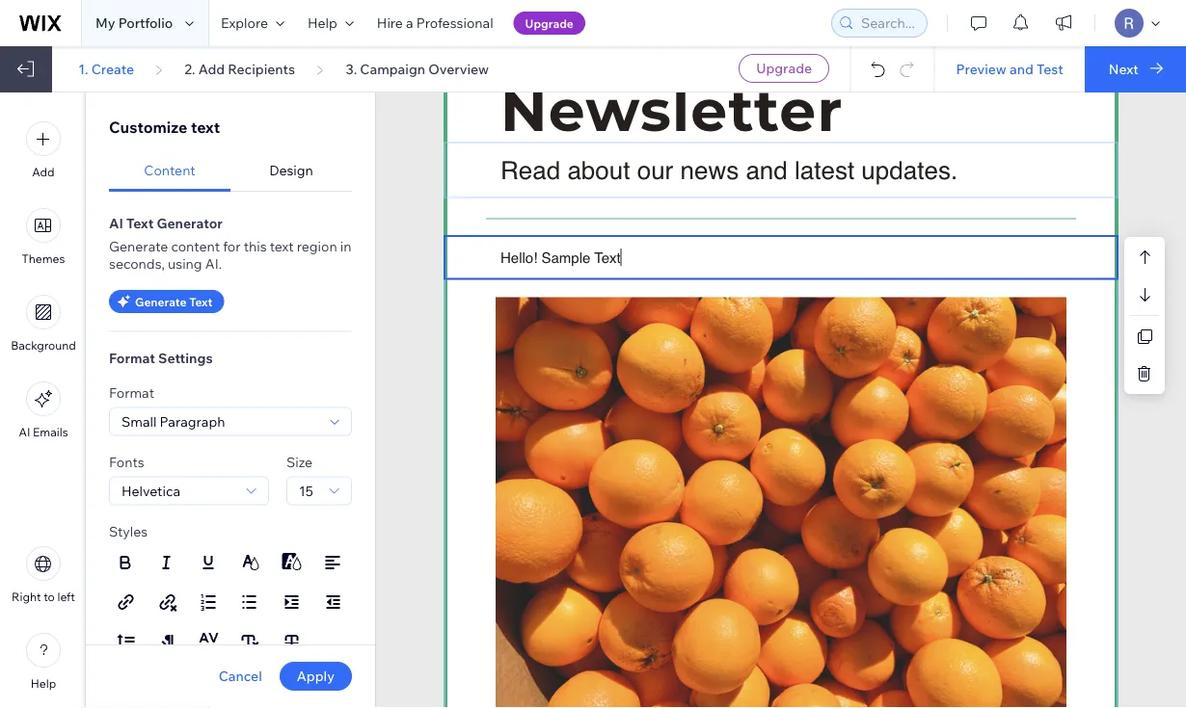 Task type: describe. For each thing, give the bounding box(es) containing it.
generate inside button
[[135, 295, 187, 309]]

1 horizontal spatial help
[[308, 14, 337, 31]]

using
[[168, 256, 202, 272]]

generate text
[[135, 295, 213, 309]]

cancel button
[[219, 668, 262, 686]]

2.
[[185, 60, 195, 77]]

hello! sample text
[[501, 249, 621, 266]]

seconds,
[[109, 256, 165, 272]]

this
[[244, 238, 267, 255]]

apply button
[[280, 663, 352, 692]]

generator
[[157, 215, 223, 232]]

ai emails
[[19, 425, 68, 440]]

design
[[269, 162, 313, 179]]

2 horizontal spatial text
[[595, 249, 621, 266]]

ai for ai emails
[[19, 425, 30, 440]]

latest
[[795, 156, 855, 185]]

read about our news and latest updates.
[[501, 156, 958, 185]]

about
[[568, 156, 630, 185]]

1 horizontal spatial upgrade button
[[739, 54, 830, 83]]

0 horizontal spatial help button
[[26, 634, 61, 692]]

3. campaign overview link
[[346, 60, 489, 78]]

add inside button
[[32, 165, 55, 179]]

ai for ai text generator generate content for this text region in seconds, using ai.
[[109, 215, 123, 232]]

0 horizontal spatial upgrade button
[[514, 12, 585, 35]]

hire a professional
[[377, 14, 493, 31]]

0 vertical spatial upgrade
[[525, 16, 574, 30]]

newsletter
[[501, 75, 843, 145]]

content
[[171, 238, 220, 255]]

emails
[[33, 425, 68, 440]]

cancel
[[219, 668, 262, 685]]

right to left
[[12, 590, 75, 605]]

hire a professional link
[[365, 0, 505, 46]]

test
[[1037, 60, 1064, 77]]

2. add recipients
[[185, 60, 295, 77]]

hire
[[377, 14, 403, 31]]

next button
[[1085, 46, 1186, 93]]

apply
[[297, 668, 335, 685]]

3.
[[346, 60, 357, 77]]

fonts
[[109, 454, 144, 471]]

customize
[[109, 118, 187, 137]]

themes
[[22, 252, 65, 266]]

campaign
[[360, 60, 425, 77]]

Search... field
[[856, 10, 921, 37]]

0 vertical spatial and
[[1010, 60, 1034, 77]]

styles
[[109, 523, 148, 540]]

a
[[406, 14, 413, 31]]

news
[[680, 156, 739, 185]]

design button
[[231, 150, 352, 192]]

for
[[223, 238, 241, 255]]

format settings
[[109, 350, 213, 367]]

background button
[[11, 295, 76, 353]]



Task type: vqa. For each thing, say whether or not it's contained in the screenshot.
Install corresponding to AIRPOST
no



Task type: locate. For each thing, give the bounding box(es) containing it.
our
[[637, 156, 673, 185]]

add right '2.'
[[198, 60, 225, 77]]

background
[[11, 339, 76, 353]]

help button
[[296, 0, 365, 46], [26, 634, 61, 692]]

text down ai.
[[189, 295, 213, 309]]

text
[[191, 118, 220, 137], [270, 238, 294, 255]]

overview
[[428, 60, 489, 77]]

0 vertical spatial add
[[198, 60, 225, 77]]

1. create link
[[78, 60, 134, 78]]

create
[[91, 60, 134, 77]]

format for format settings
[[109, 350, 155, 367]]

1 vertical spatial and
[[746, 156, 788, 185]]

portfolio
[[118, 14, 173, 31]]

region
[[297, 238, 337, 255]]

tab list
[[109, 150, 352, 192]]

0 horizontal spatial text
[[191, 118, 220, 137]]

ai text generator generate content for this text region in seconds, using ai.
[[109, 215, 352, 272]]

format down format settings
[[109, 384, 154, 401]]

read
[[501, 156, 561, 185]]

1 horizontal spatial upgrade
[[756, 60, 812, 77]]

explore
[[221, 14, 268, 31]]

0 vertical spatial generate
[[109, 238, 168, 255]]

2. add recipients link
[[185, 60, 295, 78]]

to
[[44, 590, 55, 605]]

2 vertical spatial text
[[189, 295, 213, 309]]

content
[[144, 162, 195, 179]]

help
[[308, 14, 337, 31], [31, 677, 56, 692]]

0 vertical spatial ai
[[109, 215, 123, 232]]

1 horizontal spatial ai
[[109, 215, 123, 232]]

add up themes button
[[32, 165, 55, 179]]

0 horizontal spatial help
[[31, 677, 56, 692]]

my
[[95, 14, 115, 31]]

1 vertical spatial add
[[32, 165, 55, 179]]

generate
[[109, 238, 168, 255], [135, 295, 187, 309]]

text inside ai text generator generate content for this text region in seconds, using ai.
[[270, 238, 294, 255]]

text inside ai text generator generate content for this text region in seconds, using ai.
[[126, 215, 154, 232]]

ai
[[109, 215, 123, 232], [19, 425, 30, 440]]

1 horizontal spatial text
[[270, 238, 294, 255]]

0 vertical spatial text
[[126, 215, 154, 232]]

0 horizontal spatial add
[[32, 165, 55, 179]]

1 horizontal spatial help button
[[296, 0, 365, 46]]

size
[[286, 454, 313, 471]]

themes button
[[22, 208, 65, 266]]

ai up seconds,
[[109, 215, 123, 232]]

3. campaign overview
[[346, 60, 489, 77]]

customize text
[[109, 118, 220, 137]]

add button
[[26, 122, 61, 179]]

1 vertical spatial help
[[31, 677, 56, 692]]

1 horizontal spatial text
[[189, 295, 213, 309]]

1 format from the top
[[109, 350, 155, 367]]

and left test
[[1010, 60, 1034, 77]]

preview
[[956, 60, 1007, 77]]

0 horizontal spatial upgrade
[[525, 16, 574, 30]]

generate down seconds,
[[135, 295, 187, 309]]

next
[[1109, 60, 1139, 77]]

ai left "emails"
[[19, 425, 30, 440]]

recipients
[[228, 60, 295, 77]]

None field
[[116, 408, 324, 435], [116, 478, 244, 505], [293, 478, 327, 505], [116, 408, 324, 435], [116, 478, 244, 505], [293, 478, 327, 505]]

left
[[57, 590, 75, 605]]

text inside button
[[189, 295, 213, 309]]

and
[[1010, 60, 1034, 77], [746, 156, 788, 185]]

ai.
[[205, 256, 222, 272]]

help down right to left
[[31, 677, 56, 692]]

ai inside button
[[19, 425, 30, 440]]

settings
[[158, 350, 213, 367]]

1 vertical spatial ai
[[19, 425, 30, 440]]

0 vertical spatial text
[[191, 118, 220, 137]]

updates.
[[862, 156, 958, 185]]

1 vertical spatial format
[[109, 384, 154, 401]]

my portfolio
[[95, 14, 173, 31]]

text for generate text
[[189, 295, 213, 309]]

1. create
[[78, 60, 134, 77]]

content button
[[109, 150, 231, 192]]

hello!
[[501, 249, 538, 266]]

generate up seconds,
[[109, 238, 168, 255]]

ai inside ai text generator generate content for this text region in seconds, using ai.
[[109, 215, 123, 232]]

0 vertical spatial help button
[[296, 0, 365, 46]]

0 horizontal spatial text
[[126, 215, 154, 232]]

0 horizontal spatial and
[[746, 156, 788, 185]]

1 vertical spatial upgrade
[[756, 60, 812, 77]]

in
[[340, 238, 352, 255]]

add
[[198, 60, 225, 77], [32, 165, 55, 179]]

0 vertical spatial upgrade button
[[514, 12, 585, 35]]

1 vertical spatial upgrade button
[[739, 54, 830, 83]]

0 vertical spatial help
[[308, 14, 337, 31]]

1 horizontal spatial add
[[198, 60, 225, 77]]

1 vertical spatial generate
[[135, 295, 187, 309]]

1 horizontal spatial and
[[1010, 60, 1034, 77]]

preview and test
[[956, 60, 1064, 77]]

right to left button
[[12, 547, 75, 605]]

1 vertical spatial help button
[[26, 634, 61, 692]]

right
[[12, 590, 41, 605]]

1 vertical spatial text
[[270, 238, 294, 255]]

0 vertical spatial format
[[109, 350, 155, 367]]

format
[[109, 350, 155, 367], [109, 384, 154, 401]]

sample
[[542, 249, 591, 266]]

text up the content
[[191, 118, 220, 137]]

tab list containing content
[[109, 150, 352, 192]]

professional
[[416, 14, 493, 31]]

upgrade button
[[514, 12, 585, 35], [739, 54, 830, 83]]

help button down right to left
[[26, 634, 61, 692]]

upgrade
[[525, 16, 574, 30], [756, 60, 812, 77]]

text up seconds,
[[126, 215, 154, 232]]

ai emails button
[[19, 382, 68, 440]]

help button up 3.
[[296, 0, 365, 46]]

1.
[[78, 60, 88, 77]]

format for format
[[109, 384, 154, 401]]

text
[[126, 215, 154, 232], [595, 249, 621, 266], [189, 295, 213, 309]]

0 horizontal spatial ai
[[19, 425, 30, 440]]

1 vertical spatial text
[[595, 249, 621, 266]]

2 format from the top
[[109, 384, 154, 401]]

format left settings
[[109, 350, 155, 367]]

help left hire
[[308, 14, 337, 31]]

text right 'this'
[[270, 238, 294, 255]]

text right sample at the top of the page
[[595, 249, 621, 266]]

text for ai text generator generate content for this text region in seconds, using ai.
[[126, 215, 154, 232]]

generate text button
[[109, 290, 224, 313]]

and right news
[[746, 156, 788, 185]]

generate inside ai text generator generate content for this text region in seconds, using ai.
[[109, 238, 168, 255]]



